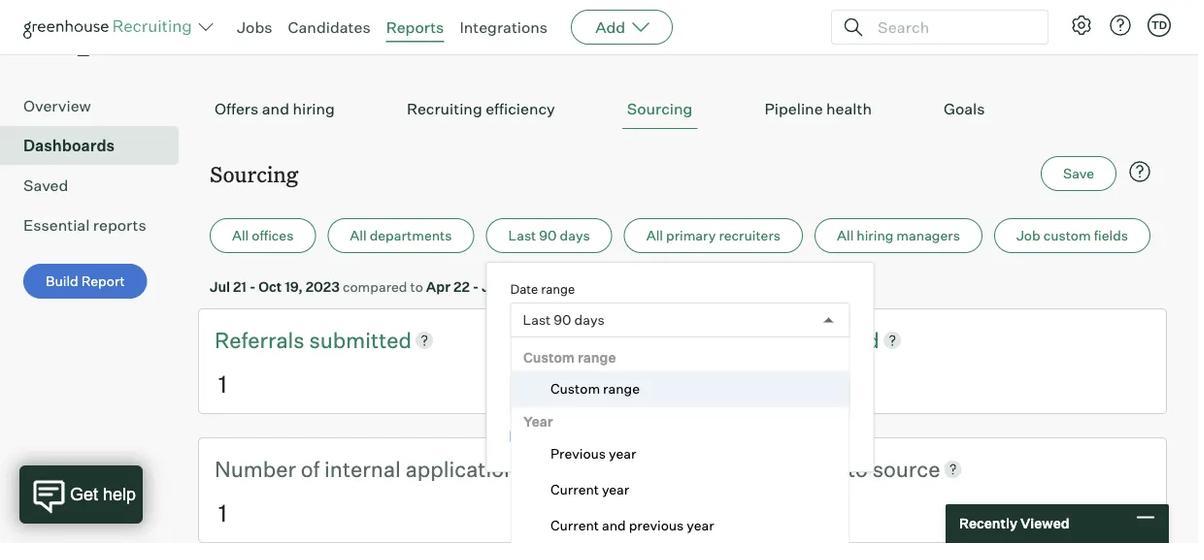 Task type: locate. For each thing, give the bounding box(es) containing it.
tab list
[[210, 90, 1156, 129]]

custom range down start date
[[550, 381, 640, 398]]

2023 right 20,
[[530, 278, 564, 295]]

and down current year at the bottom
[[602, 517, 626, 534]]

0 vertical spatial and
[[262, 99, 289, 119]]

0 horizontal spatial 2023
[[306, 278, 340, 295]]

sourcing down add popup button
[[627, 99, 693, 119]]

2 date from the left
[[716, 356, 743, 372]]

2023 right "19,"
[[306, 278, 340, 295]]

current for current year
[[550, 481, 599, 498]]

days
[[560, 227, 590, 244], [575, 312, 605, 329]]

all for all offices
[[232, 227, 249, 244]]

build report button
[[23, 264, 147, 299]]

hiring
[[293, 99, 335, 119], [857, 227, 894, 244]]

last 90 days down date range
[[523, 312, 605, 329]]

integrations
[[460, 17, 548, 37]]

sourcing up all offices
[[210, 159, 299, 188]]

0 vertical spatial year
[[609, 446, 636, 463]]

compare
[[528, 430, 586, 447]]

2 horizontal spatial to
[[848, 456, 873, 483]]

custom range up 07/21/2023
[[523, 349, 616, 366]]

previous down current year at the bottom
[[629, 517, 684, 534]]

build report
[[46, 273, 125, 290]]

0 vertical spatial previous
[[605, 430, 660, 447]]

1 current from the top
[[550, 481, 599, 498]]

prospects link
[[711, 326, 817, 355]]

2 all from the left
[[350, 227, 367, 244]]

date
[[510, 281, 538, 297]]

essential
[[23, 216, 90, 235]]

22
[[454, 278, 470, 295]]

date right start
[[543, 356, 569, 372]]

range up compare to previous time period
[[603, 381, 640, 398]]

07/21/2023
[[522, 387, 596, 404]]

apr
[[426, 278, 451, 295]]

0 vertical spatial custom range
[[523, 349, 616, 366]]

of
[[301, 456, 320, 483]]

0 vertical spatial last
[[508, 227, 536, 244]]

1 vertical spatial 1
[[219, 499, 227, 528]]

0 horizontal spatial and
[[262, 99, 289, 119]]

end date
[[690, 356, 743, 372]]

0 horizontal spatial sourcing
[[210, 159, 299, 188]]

viewed
[[1021, 516, 1070, 533]]

year
[[523, 414, 553, 431]]

year for previous year
[[609, 446, 636, 463]]

all
[[232, 227, 249, 244], [350, 227, 367, 244], [647, 227, 663, 244], [837, 227, 854, 244]]

1 horizontal spatial to
[[589, 430, 602, 447]]

previous
[[605, 430, 660, 447], [629, 517, 684, 534]]

oct
[[259, 278, 282, 295]]

1 vertical spatial to
[[589, 430, 602, 447]]

1 jul from the left
[[210, 278, 230, 295]]

days down date range
[[575, 312, 605, 329]]

1 horizontal spatial date
[[716, 356, 743, 372]]

1 horizontal spatial jul
[[482, 278, 502, 295]]

pipeline health
[[765, 99, 872, 119]]

days up date range
[[560, 227, 590, 244]]

goals
[[944, 99, 985, 119]]

custom
[[523, 349, 575, 366], [550, 381, 600, 398]]

0 horizontal spatial date
[[543, 356, 569, 372]]

1 down referrals "link"
[[219, 370, 227, 399]]

last 90 days
[[508, 227, 590, 244], [523, 312, 605, 329]]

range up 07/21/2023
[[577, 349, 616, 366]]

1 2023 from the left
[[306, 278, 340, 295]]

last 90 days up date range
[[508, 227, 590, 244]]

year up current and previous year
[[602, 481, 629, 498]]

0 horizontal spatial reports
[[23, 1, 181, 58]]

custom
[[1044, 227, 1091, 244]]

0 vertical spatial last 90 days
[[508, 227, 590, 244]]

add button
[[571, 10, 673, 45]]

date right 'end'
[[716, 356, 743, 372]]

referrals link
[[215, 326, 309, 355]]

10/19/2023
[[702, 387, 775, 404]]

1 1 from the top
[[219, 370, 227, 399]]

departments
[[370, 227, 452, 244]]

tab list containing offers and hiring
[[210, 90, 1156, 129]]

1
[[219, 370, 227, 399], [219, 499, 227, 528]]

1 vertical spatial year
[[602, 481, 629, 498]]

3 all from the left
[[647, 227, 663, 244]]

90 up date range
[[539, 227, 557, 244]]

range for 07/21/2023
[[541, 281, 575, 297]]

1 vertical spatial range
[[577, 349, 616, 366]]

job
[[1017, 227, 1041, 244]]

year for current year
[[602, 481, 629, 498]]

1 vertical spatial last
[[523, 312, 551, 329]]

hiring right offers
[[293, 99, 335, 119]]

year right previous
[[609, 446, 636, 463]]

last 90 days inside button
[[508, 227, 590, 244]]

custom down start date
[[550, 381, 600, 398]]

0 vertical spatial current
[[550, 481, 599, 498]]

1 vertical spatial previous
[[629, 517, 684, 534]]

range right date
[[541, 281, 575, 297]]

0 vertical spatial 1
[[219, 370, 227, 399]]

4 all from the left
[[837, 227, 854, 244]]

all left the "primary"
[[647, 227, 663, 244]]

date range
[[510, 281, 575, 297]]

1 date from the left
[[543, 356, 569, 372]]

recently
[[960, 516, 1018, 533]]

efficiency
[[486, 99, 555, 119]]

start
[[510, 356, 540, 372]]

essential reports
[[23, 216, 146, 235]]

1 horizontal spatial 2023
[[530, 278, 564, 295]]

0 horizontal spatial hiring
[[293, 99, 335, 119]]

jul 21 - oct 19, 2023 compared to apr 22 - jul 20, 2023
[[210, 278, 564, 295]]

last down date range
[[523, 312, 551, 329]]

90 inside the last 90 days button
[[539, 227, 557, 244]]

range
[[541, 281, 575, 297], [577, 349, 616, 366], [603, 381, 640, 398]]

jul left the 21
[[210, 278, 230, 295]]

source
[[873, 456, 941, 483]]

0 horizontal spatial -
[[250, 278, 256, 295]]

0 vertical spatial range
[[541, 281, 575, 297]]

date for start date
[[543, 356, 569, 372]]

added link
[[817, 326, 880, 355]]

reports up overview link
[[23, 1, 181, 58]]

sourcing
[[627, 99, 693, 119], [210, 159, 299, 188]]

- right "22"
[[473, 278, 479, 295]]

and
[[262, 99, 289, 119], [602, 517, 626, 534]]

sourcing inside button
[[627, 99, 693, 119]]

- right the 21
[[250, 278, 256, 295]]

configure image
[[1070, 14, 1094, 37]]

all left managers
[[837, 227, 854, 244]]

all for all primary recruiters
[[647, 227, 663, 244]]

1 horizontal spatial and
[[602, 517, 626, 534]]

all left offices
[[232, 227, 249, 244]]

current and previous year
[[550, 517, 714, 534]]

submitted
[[309, 327, 412, 354]]

custom up 07/21/2023
[[523, 349, 575, 366]]

0 horizontal spatial jul
[[210, 278, 230, 295]]

all for all hiring managers
[[837, 227, 854, 244]]

prospects
[[711, 327, 817, 354]]

and right offers
[[262, 99, 289, 119]]

compared
[[343, 278, 407, 295]]

jul
[[210, 278, 230, 295], [482, 278, 502, 295]]

1 vertical spatial current
[[550, 517, 599, 534]]

offers and hiring button
[[210, 90, 340, 129]]

last inside button
[[508, 227, 536, 244]]

add
[[596, 17, 626, 37]]

21
[[233, 278, 247, 295]]

current down current year at the bottom
[[550, 517, 599, 534]]

1 vertical spatial last 90 days
[[523, 312, 605, 329]]

Compare to previous time period checkbox
[[510, 431, 523, 444]]

td button
[[1144, 10, 1175, 41]]

recently viewed
[[960, 516, 1070, 533]]

and inside offers and hiring button
[[262, 99, 289, 119]]

0 vertical spatial days
[[560, 227, 590, 244]]

hiring left managers
[[857, 227, 894, 244]]

0 vertical spatial sourcing
[[627, 99, 693, 119]]

all departments button
[[328, 219, 474, 254]]

0 vertical spatial 90
[[539, 227, 557, 244]]

1 vertical spatial hiring
[[857, 227, 894, 244]]

current
[[550, 481, 599, 498], [550, 517, 599, 534]]

1 horizontal spatial -
[[473, 278, 479, 295]]

current for current and previous year
[[550, 517, 599, 534]]

-
[[250, 278, 256, 295], [473, 278, 479, 295]]

1 vertical spatial and
[[602, 517, 626, 534]]

1 down number
[[219, 499, 227, 528]]

2 current from the top
[[550, 517, 599, 534]]

year
[[609, 446, 636, 463], [602, 481, 629, 498], [687, 517, 714, 534]]

days inside button
[[560, 227, 590, 244]]

essential reports link
[[23, 214, 171, 237]]

2 vertical spatial to
[[848, 456, 873, 483]]

0 vertical spatial hiring
[[293, 99, 335, 119]]

90
[[539, 227, 557, 244], [554, 312, 572, 329]]

1 vertical spatial 90
[[554, 312, 572, 329]]

save button
[[1041, 157, 1117, 192]]

year down period
[[687, 517, 714, 534]]

range for previous year
[[577, 349, 616, 366]]

all hiring managers
[[837, 227, 961, 244]]

2 1 from the top
[[219, 499, 227, 528]]

jul left 20,
[[482, 278, 502, 295]]

current down previous
[[550, 481, 599, 498]]

1 all from the left
[[232, 227, 249, 244]]

previous left time
[[605, 430, 660, 447]]

0 vertical spatial to
[[410, 278, 423, 295]]

all left departments
[[350, 227, 367, 244]]

90 down date range
[[554, 312, 572, 329]]

last
[[508, 227, 536, 244], [523, 312, 551, 329]]

last up 20,
[[508, 227, 536, 244]]

reports right candidates link
[[386, 17, 444, 37]]

2 vertical spatial year
[[687, 517, 714, 534]]

referrals
[[215, 327, 309, 354]]

dashboards
[[23, 136, 115, 156]]

custom range
[[523, 349, 616, 366], [550, 381, 640, 398]]

2023
[[306, 278, 340, 295], [530, 278, 564, 295]]

1 horizontal spatial sourcing
[[627, 99, 693, 119]]



Task type: describe. For each thing, give the bounding box(es) containing it.
all for all departments
[[350, 227, 367, 244]]

overview link
[[23, 94, 171, 118]]

2 2023 from the left
[[530, 278, 564, 295]]

1 vertical spatial days
[[575, 312, 605, 329]]

start date
[[510, 356, 569, 372]]

dashboards link
[[23, 134, 171, 158]]

offices
[[252, 227, 294, 244]]

all offices button
[[210, 219, 316, 254]]

offers and hiring
[[215, 99, 335, 119]]

2 - from the left
[[473, 278, 479, 295]]

recruiting
[[407, 99, 482, 119]]

1 vertical spatial sourcing
[[210, 159, 299, 188]]

last 90 days button
[[486, 219, 613, 254]]

td
[[1152, 18, 1168, 32]]

faq image
[[1129, 160, 1152, 184]]

health
[[827, 99, 872, 119]]

2
[[715, 370, 728, 399]]

period
[[694, 430, 735, 447]]

managers
[[897, 227, 961, 244]]

td button
[[1148, 14, 1171, 37]]

jobs link
[[237, 17, 272, 37]]

primary
[[666, 227, 716, 244]]

saved link
[[23, 174, 171, 197]]

20,
[[505, 278, 527, 295]]

candidates link
[[288, 17, 371, 37]]

all offices
[[232, 227, 294, 244]]

build
[[46, 273, 78, 290]]

offers
[[215, 99, 259, 119]]

all departments
[[350, 227, 452, 244]]

candidates
[[288, 17, 371, 37]]

reports link
[[386, 17, 444, 37]]

Search text field
[[873, 13, 1031, 41]]

1 vertical spatial custom
[[550, 381, 600, 398]]

internal
[[325, 456, 401, 483]]

integrations link
[[460, 17, 548, 37]]

reports
[[93, 216, 146, 235]]

jobs
[[237, 17, 272, 37]]

overview
[[23, 96, 91, 116]]

goals button
[[939, 90, 990, 129]]

saved
[[23, 176, 68, 195]]

1 vertical spatial custom range
[[550, 381, 640, 398]]

1 - from the left
[[250, 278, 256, 295]]

greenhouse recruiting image
[[23, 16, 198, 39]]

and for offers
[[262, 99, 289, 119]]

date for end date
[[716, 356, 743, 372]]

and for current
[[602, 517, 626, 534]]

compare to previous time period
[[528, 430, 735, 447]]

pipeline health button
[[760, 90, 877, 129]]

save
[[1064, 165, 1095, 182]]

1 horizontal spatial reports
[[386, 17, 444, 37]]

added
[[817, 327, 880, 354]]

submitted link
[[309, 326, 412, 355]]

job custom fields
[[1017, 227, 1129, 244]]

previous for to
[[605, 430, 660, 447]]

2 jul from the left
[[482, 278, 502, 295]]

previous
[[550, 446, 606, 463]]

time
[[663, 430, 691, 447]]

2 vertical spatial range
[[603, 381, 640, 398]]

number of internal applications
[[215, 456, 528, 483]]

job custom fields button
[[995, 219, 1151, 254]]

all primary recruiters button
[[624, 219, 803, 254]]

recruiters
[[719, 227, 781, 244]]

0 vertical spatial custom
[[523, 349, 575, 366]]

current year
[[550, 481, 629, 498]]

all hiring managers button
[[815, 219, 983, 254]]

1 horizontal spatial hiring
[[857, 227, 894, 244]]

number
[[215, 456, 296, 483]]

previous year
[[550, 446, 636, 463]]

fields
[[1094, 227, 1129, 244]]

report
[[81, 273, 125, 290]]

sourcing button
[[622, 90, 698, 129]]

recruiting efficiency button
[[402, 90, 560, 129]]

pipeline
[[765, 99, 823, 119]]

all primary recruiters
[[647, 227, 781, 244]]

previous for and
[[629, 517, 684, 534]]

recruiting efficiency
[[407, 99, 555, 119]]

end
[[690, 356, 714, 372]]

0 horizontal spatial to
[[410, 278, 423, 295]]

19,
[[285, 278, 303, 295]]



Task type: vqa. For each thing, say whether or not it's contained in the screenshot.
1st the have from the bottom of the page
no



